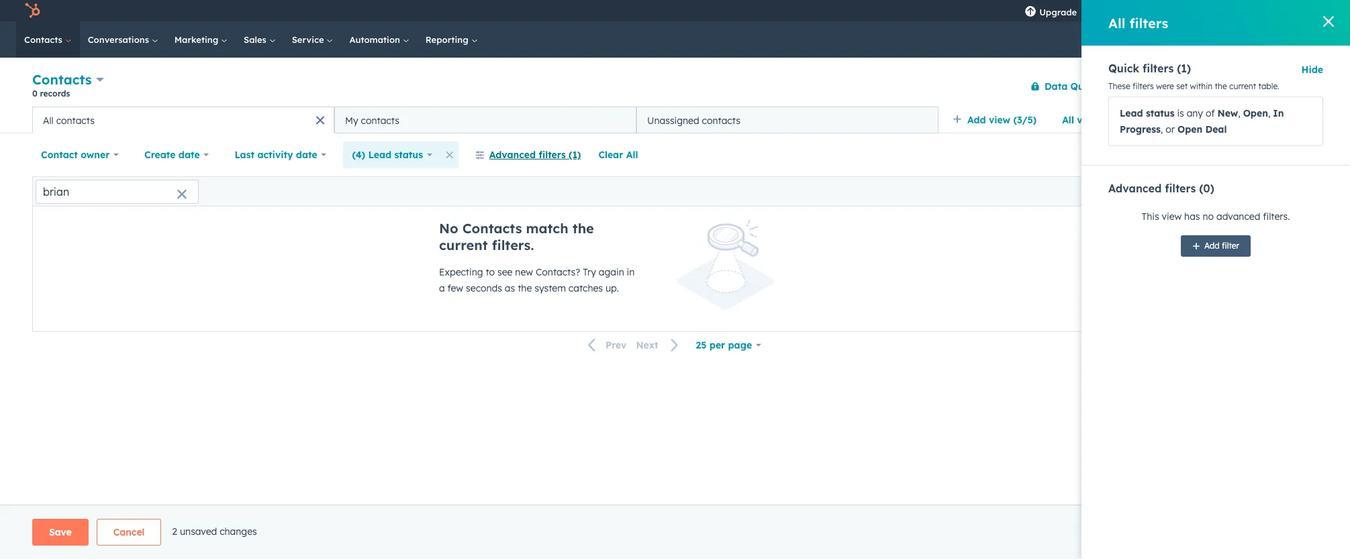 Task type: describe. For each thing, give the bounding box(es) containing it.
try
[[583, 267, 596, 279]]

any
[[1187, 107, 1203, 120]]

create contact
[[1250, 81, 1306, 91]]

calling icon button
[[1088, 1, 1111, 21]]

last activity date
[[235, 149, 317, 161]]

progress
[[1120, 124, 1161, 136]]

advanced filters (1)
[[489, 149, 581, 161]]

import
[[1192, 81, 1219, 91]]

create for create contact
[[1250, 81, 1275, 91]]

new
[[515, 267, 533, 279]]

all contacts
[[43, 114, 95, 127]]

all contacts button
[[32, 107, 334, 134]]

add for add view (3/5)
[[967, 114, 986, 126]]

of
[[1206, 107, 1215, 120]]

0 vertical spatial status
[[1146, 107, 1175, 120]]

system
[[535, 283, 566, 295]]

create date button
[[136, 142, 218, 169]]

automation
[[349, 34, 403, 45]]

25 per page button
[[687, 332, 770, 359]]

cancel button
[[97, 520, 161, 546]]

these
[[1108, 81, 1130, 91]]

1 horizontal spatial lead
[[1120, 107, 1143, 120]]

contacts for unassigned contacts
[[702, 114, 740, 127]]

service link
[[284, 21, 341, 58]]

advanced for advanced filters (0)
[[1108, 182, 1162, 195]]

date inside popup button
[[178, 149, 200, 161]]

actions
[[1125, 81, 1153, 91]]

clear all button
[[590, 142, 647, 169]]

activity
[[257, 149, 293, 161]]

catches
[[569, 283, 603, 295]]

help image
[[1148, 6, 1160, 18]]

expecting to see new contacts? try again in a few seconds as the system catches up.
[[439, 267, 635, 295]]

studios
[[1283, 5, 1314, 16]]

add filter button
[[1181, 236, 1251, 257]]

my contacts button
[[334, 107, 636, 134]]

contacts link
[[16, 21, 80, 58]]

(1) for advanced filters (1)
[[569, 149, 581, 161]]

actions button
[[1114, 76, 1173, 97]]

(4) lead status
[[352, 149, 423, 161]]

this view has no advanced filters.
[[1142, 211, 1290, 223]]

prev
[[606, 340, 627, 352]]

hide
[[1302, 64, 1323, 76]]

apoptosis studios
[[1239, 5, 1314, 16]]

no contacts match the current filters.
[[439, 220, 594, 254]]

all inside "button"
[[626, 149, 638, 161]]

marketplaces image
[[1123, 6, 1135, 18]]

0
[[32, 89, 37, 99]]

next
[[636, 340, 658, 352]]

open for ,
[[1243, 107, 1268, 120]]

lead inside popup button
[[368, 149, 391, 161]]

contact owner button
[[32, 142, 128, 169]]

were
[[1156, 81, 1174, 91]]

quick filters (1)
[[1108, 62, 1191, 75]]

match
[[526, 220, 568, 237]]

(4) lead status button
[[343, 142, 441, 169]]

conversations link
[[80, 21, 166, 58]]

filter
[[1222, 241, 1239, 251]]

menu containing apoptosis studios
[[1017, 0, 1334, 26]]

no
[[439, 220, 458, 237]]

in progress
[[1120, 107, 1284, 136]]

filters for advanced filters (1)
[[539, 149, 566, 161]]

apoptosis
[[1239, 5, 1281, 16]]

clear input image
[[177, 190, 187, 200]]

upgrade
[[1039, 7, 1077, 17]]

table.
[[1258, 81, 1280, 91]]

upgrade image
[[1025, 6, 1037, 18]]

this
[[1142, 211, 1159, 223]]

all for all filters
[[1108, 14, 1125, 31]]

pagination navigation
[[580, 337, 687, 355]]

filters. for advanced
[[1263, 211, 1290, 223]]

notifications button
[[1194, 0, 1217, 21]]

next button
[[631, 337, 687, 355]]

data quality
[[1045, 80, 1105, 92]]

all filters
[[1108, 14, 1168, 31]]

export button
[[1198, 183, 1240, 200]]

advanced for advanced filters (1)
[[489, 149, 536, 161]]

(3/5)
[[1013, 114, 1037, 126]]

create for create date
[[144, 149, 176, 161]]

filters for quick filters (1)
[[1143, 62, 1174, 75]]

close image
[[1323, 16, 1334, 27]]

filters for advanced filters (0)
[[1165, 182, 1196, 195]]

my
[[345, 114, 358, 127]]

import button
[[1181, 76, 1231, 97]]

seconds
[[466, 283, 502, 295]]

prev button
[[580, 337, 631, 355]]

last
[[235, 149, 255, 161]]

25 per page
[[696, 340, 752, 352]]

per
[[709, 340, 725, 352]]

filters. for current
[[492, 237, 534, 254]]

unassigned contacts button
[[636, 107, 939, 134]]

expecting
[[439, 267, 483, 279]]

or
[[1166, 124, 1175, 136]]

contacts inside popup button
[[32, 71, 92, 88]]

save button
[[32, 520, 88, 546]]

advanced
[[1216, 211, 1260, 223]]

(4)
[[352, 149, 365, 161]]

within
[[1190, 81, 1213, 91]]

contacts for all contacts
[[56, 114, 95, 127]]

add filter
[[1204, 241, 1239, 251]]

unassigned contacts
[[647, 114, 740, 127]]

status inside (4) lead status popup button
[[394, 149, 423, 161]]

set
[[1176, 81, 1188, 91]]



Task type: vqa. For each thing, say whether or not it's contained in the screenshot.
select associated with Select an inbox Any chats with this bot will appear in this inbox.
no



Task type: locate. For each thing, give the bounding box(es) containing it.
advanced down my contacts "button"
[[489, 149, 536, 161]]

view for has
[[1162, 211, 1182, 223]]

contacts down hubspot 'link'
[[24, 34, 65, 45]]

contacts right my
[[361, 114, 399, 127]]

1 vertical spatial (1)
[[569, 149, 581, 161]]

0 horizontal spatial lead
[[368, 149, 391, 161]]

filters. inside no contacts match the current filters.
[[492, 237, 534, 254]]

all left views
[[1062, 114, 1074, 126]]

0 vertical spatial open
[[1243, 107, 1268, 120]]

as
[[505, 283, 515, 295]]

1 horizontal spatial view
[[1162, 211, 1182, 223]]

contacts right 'no'
[[462, 220, 522, 237]]

2 horizontal spatial contacts
[[702, 114, 740, 127]]

marketplaces button
[[1115, 0, 1143, 21]]

unsaved
[[180, 526, 217, 538]]

contacts
[[24, 34, 65, 45], [32, 71, 92, 88], [462, 220, 522, 237]]

calling icon image
[[1094, 7, 1106, 19]]

these filters were set within the current table.
[[1108, 81, 1280, 91]]

data
[[1045, 80, 1068, 92]]

1 date from the left
[[178, 149, 200, 161]]

all views link
[[1053, 107, 1112, 134]]

lead status is any of
[[1120, 107, 1217, 120]]

1 vertical spatial advanced
[[1108, 182, 1162, 195]]

current left table.
[[1229, 81, 1256, 91]]

1 vertical spatial the
[[573, 220, 594, 237]]

save
[[49, 527, 72, 539]]

the inside expecting to see new contacts? try again in a few seconds as the system catches up.
[[518, 283, 532, 295]]

add left "(3/5)"
[[967, 114, 986, 126]]

add inside add view (3/5) popup button
[[967, 114, 986, 126]]

0 vertical spatial filters.
[[1263, 211, 1290, 223]]

create inside popup button
[[144, 149, 176, 161]]

contacts?
[[536, 267, 580, 279]]

0 vertical spatial add
[[967, 114, 986, 126]]

1 horizontal spatial (1)
[[1177, 62, 1191, 75]]

search image
[[1319, 34, 1331, 46]]

settings image
[[1174, 6, 1186, 18]]

clear
[[598, 149, 623, 161]]

date inside popup button
[[296, 149, 317, 161]]

0 vertical spatial lead
[[1120, 107, 1143, 120]]

all inside button
[[43, 114, 54, 127]]

marketing
[[174, 34, 221, 45]]

1 horizontal spatial advanced
[[1108, 182, 1162, 195]]

filters. up the 'see'
[[492, 237, 534, 254]]

menu
[[1017, 0, 1334, 26]]

2 vertical spatial contacts
[[462, 220, 522, 237]]

date right activity
[[296, 149, 317, 161]]

, left or
[[1161, 124, 1163, 136]]

the right match
[[573, 220, 594, 237]]

0 vertical spatial the
[[1215, 81, 1227, 91]]

2 vertical spatial the
[[518, 283, 532, 295]]

service
[[292, 34, 327, 45]]

0 vertical spatial current
[[1229, 81, 1256, 91]]

0 vertical spatial view
[[989, 114, 1010, 126]]

1 horizontal spatial contacts
[[361, 114, 399, 127]]

1 horizontal spatial date
[[296, 149, 317, 161]]

tara schultz image
[[1225, 5, 1237, 17]]

0 horizontal spatial ,
[[1161, 124, 1163, 136]]

add
[[967, 114, 986, 126], [1204, 241, 1220, 251]]

advanced filters (0)
[[1108, 182, 1214, 195]]

sales link
[[236, 21, 284, 58]]

, left in
[[1268, 107, 1270, 120]]

marketing link
[[166, 21, 236, 58]]

3 contacts from the left
[[702, 114, 740, 127]]

current inside no contacts match the current filters.
[[439, 237, 488, 254]]

1 vertical spatial create
[[144, 149, 176, 161]]

1 horizontal spatial add
[[1204, 241, 1220, 251]]

contacts right unassigned
[[702, 114, 740, 127]]

contacts banner
[[32, 69, 1318, 107]]

hubspot image
[[24, 3, 40, 19]]

advanced inside button
[[489, 149, 536, 161]]

all for all contacts
[[43, 114, 54, 127]]

the inside no contacts match the current filters.
[[573, 220, 594, 237]]

add left filter
[[1204, 241, 1220, 251]]

2
[[172, 526, 177, 538]]

all right clear
[[626, 149, 638, 161]]

advanced up this
[[1108, 182, 1162, 195]]

contacts for my contacts
[[361, 114, 399, 127]]

0 vertical spatial advanced
[[489, 149, 536, 161]]

open left in
[[1243, 107, 1268, 120]]

(1)
[[1177, 62, 1191, 75], [569, 149, 581, 161]]

1 vertical spatial contacts
[[32, 71, 92, 88]]

2 date from the left
[[296, 149, 317, 161]]

changes
[[220, 526, 257, 538]]

filters inside advanced filters (1) button
[[539, 149, 566, 161]]

notifications image
[[1199, 6, 1211, 18]]

contacts
[[56, 114, 95, 127], [361, 114, 399, 127], [702, 114, 740, 127]]

filters. right advanced
[[1263, 211, 1290, 223]]

0 horizontal spatial status
[[394, 149, 423, 161]]

2 horizontal spatial ,
[[1268, 107, 1270, 120]]

automation link
[[341, 21, 417, 58]]

1 vertical spatial view
[[1162, 211, 1182, 223]]

create
[[1250, 81, 1275, 91], [144, 149, 176, 161]]

0 horizontal spatial view
[[989, 114, 1010, 126]]

(1) left clear
[[569, 149, 581, 161]]

status right (4)
[[394, 149, 423, 161]]

1 vertical spatial filters.
[[492, 237, 534, 254]]

lead right (4)
[[368, 149, 391, 161]]

create date
[[144, 149, 200, 161]]

reporting link
[[417, 21, 486, 58]]

quality
[[1071, 80, 1105, 92]]

views
[[1077, 114, 1103, 126]]

records
[[40, 89, 70, 99]]

, or open deal
[[1161, 124, 1227, 136]]

0 horizontal spatial create
[[144, 149, 176, 161]]

(1) up set
[[1177, 62, 1191, 75]]

,
[[1238, 107, 1241, 120], [1268, 107, 1270, 120], [1161, 124, 1163, 136]]

0 horizontal spatial current
[[439, 237, 488, 254]]

add inside button
[[1204, 241, 1220, 251]]

conversations
[[88, 34, 152, 45]]

status
[[1146, 107, 1175, 120], [394, 149, 423, 161]]

reporting
[[425, 34, 471, 45]]

(1) inside button
[[569, 149, 581, 161]]

filters
[[1130, 14, 1168, 31], [1143, 62, 1174, 75], [1133, 81, 1154, 91], [539, 149, 566, 161], [1165, 182, 1196, 195]]

25
[[696, 340, 707, 352]]

all right calling icon
[[1108, 14, 1125, 31]]

1 horizontal spatial status
[[1146, 107, 1175, 120]]

contact owner
[[41, 149, 110, 161]]

lead up progress
[[1120, 107, 1143, 120]]

1 horizontal spatial filters.
[[1263, 211, 1290, 223]]

add view (3/5) button
[[944, 107, 1053, 134]]

page section element
[[0, 520, 1350, 546]]

last activity date button
[[226, 142, 335, 169]]

view inside popup button
[[989, 114, 1010, 126]]

create left contact
[[1250, 81, 1275, 91]]

filters for all filters
[[1130, 14, 1168, 31]]

0 vertical spatial contacts
[[24, 34, 65, 45]]

Search HubSpot search field
[[1161, 28, 1326, 51]]

2 contacts from the left
[[361, 114, 399, 127]]

is
[[1177, 107, 1184, 120]]

quick
[[1108, 62, 1139, 75]]

1 horizontal spatial open
[[1243, 107, 1268, 120]]

0 horizontal spatial date
[[178, 149, 200, 161]]

0 vertical spatial (1)
[[1177, 62, 1191, 75]]

clear all
[[598, 149, 638, 161]]

1 vertical spatial add
[[1204, 241, 1220, 251]]

apoptosis studios button
[[1217, 0, 1334, 21]]

(0)
[[1199, 182, 1214, 195]]

create inside button
[[1250, 81, 1275, 91]]

1 contacts from the left
[[56, 114, 95, 127]]

advanced
[[489, 149, 536, 161], [1108, 182, 1162, 195]]

sales
[[244, 34, 269, 45]]

all
[[1108, 14, 1125, 31], [1062, 114, 1074, 126], [43, 114, 54, 127], [626, 149, 638, 161]]

0 horizontal spatial the
[[518, 283, 532, 295]]

0 horizontal spatial add
[[967, 114, 986, 126]]

all down 0 records
[[43, 114, 54, 127]]

search button
[[1313, 28, 1338, 51]]

2 horizontal spatial the
[[1215, 81, 1227, 91]]

the right as
[[518, 283, 532, 295]]

status up or
[[1146, 107, 1175, 120]]

0 vertical spatial create
[[1250, 81, 1275, 91]]

view for (3/5)
[[989, 114, 1010, 126]]

(1) for quick filters (1)
[[1177, 62, 1191, 75]]

1 vertical spatial lead
[[368, 149, 391, 161]]

up.
[[606, 283, 619, 295]]

contacts down records
[[56, 114, 95, 127]]

in
[[1273, 107, 1284, 120]]

unassigned
[[647, 114, 699, 127]]

0 horizontal spatial contacts
[[56, 114, 95, 127]]

0 records
[[32, 89, 70, 99]]

deal
[[1205, 124, 1227, 136]]

contacts button
[[32, 70, 104, 89]]

add for add filter
[[1204, 241, 1220, 251]]

1 horizontal spatial current
[[1229, 81, 1256, 91]]

advanced filters (1) button
[[466, 142, 590, 169]]

in
[[627, 267, 635, 279]]

, right of
[[1238, 107, 1241, 120]]

1 horizontal spatial the
[[573, 220, 594, 237]]

1 vertical spatial open
[[1178, 124, 1203, 136]]

contacts up records
[[32, 71, 92, 88]]

view left "(3/5)"
[[989, 114, 1010, 126]]

current up expecting
[[439, 237, 488, 254]]

1 vertical spatial current
[[439, 237, 488, 254]]

hubspot link
[[16, 3, 50, 19]]

contacts inside "button"
[[361, 114, 399, 127]]

help button
[[1143, 0, 1166, 21]]

again
[[599, 267, 624, 279]]

contact
[[1278, 81, 1306, 91]]

add view (3/5)
[[967, 114, 1037, 126]]

0 horizontal spatial filters.
[[492, 237, 534, 254]]

date down 'all contacts' button
[[178, 149, 200, 161]]

create contact button
[[1239, 76, 1318, 97]]

1 vertical spatial status
[[394, 149, 423, 161]]

0 horizontal spatial (1)
[[569, 149, 581, 161]]

has
[[1184, 211, 1200, 223]]

page
[[728, 340, 752, 352]]

open for deal
[[1178, 124, 1203, 136]]

all for all views
[[1062, 114, 1074, 126]]

0 horizontal spatial advanced
[[489, 149, 536, 161]]

view left has
[[1162, 211, 1182, 223]]

my contacts
[[345, 114, 399, 127]]

open down any
[[1178, 124, 1203, 136]]

new , open ,
[[1217, 107, 1273, 120]]

create down 'all contacts' button
[[144, 149, 176, 161]]

few
[[448, 283, 463, 295]]

Search name, phone, email addresses, or company search field
[[36, 180, 199, 204]]

1 horizontal spatial create
[[1250, 81, 1275, 91]]

contacts inside no contacts match the current filters.
[[462, 220, 522, 237]]

2 unsaved changes
[[169, 526, 257, 538]]

data quality button
[[1022, 73, 1106, 100]]

filters for these filters were set within the current table.
[[1133, 81, 1154, 91]]

the right within
[[1215, 81, 1227, 91]]

1 horizontal spatial ,
[[1238, 107, 1241, 120]]

0 horizontal spatial open
[[1178, 124, 1203, 136]]



